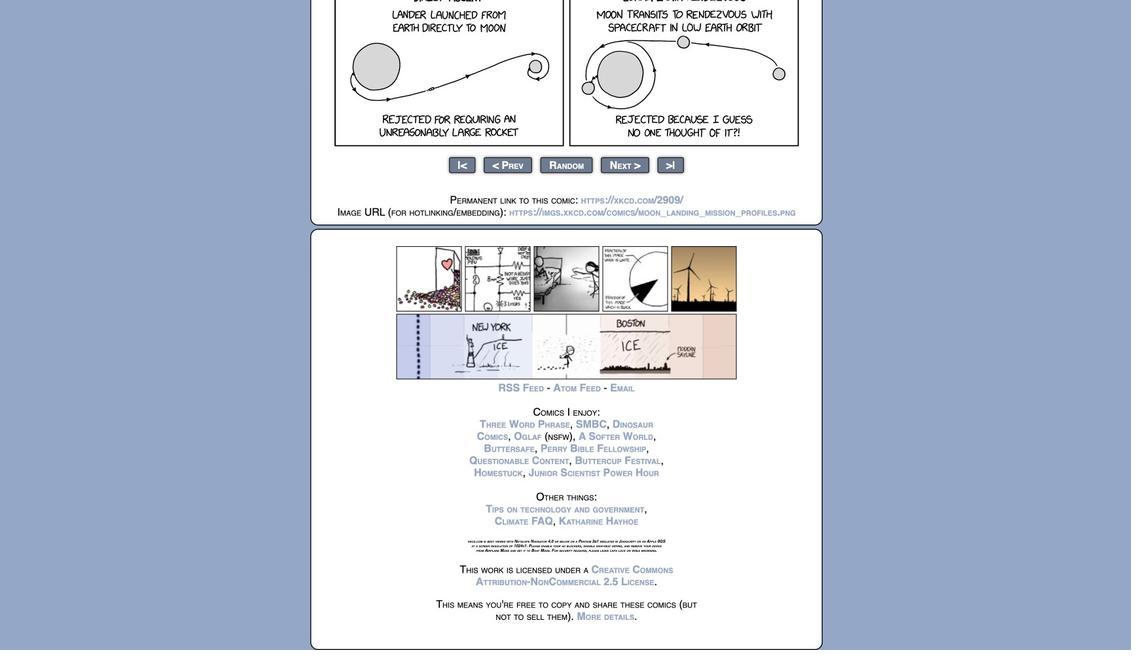 Task type: describe. For each thing, give the bounding box(es) containing it.
moon landing mission profiles image
[[334, 0, 799, 146]]

earth temperature timeline image
[[396, 314, 737, 379]]



Task type: locate. For each thing, give the bounding box(es) containing it.
selected comics image
[[396, 246, 737, 312]]



Task type: vqa. For each thing, say whether or not it's contained in the screenshot.
Moon Landing Mission Profiles image at top
yes



